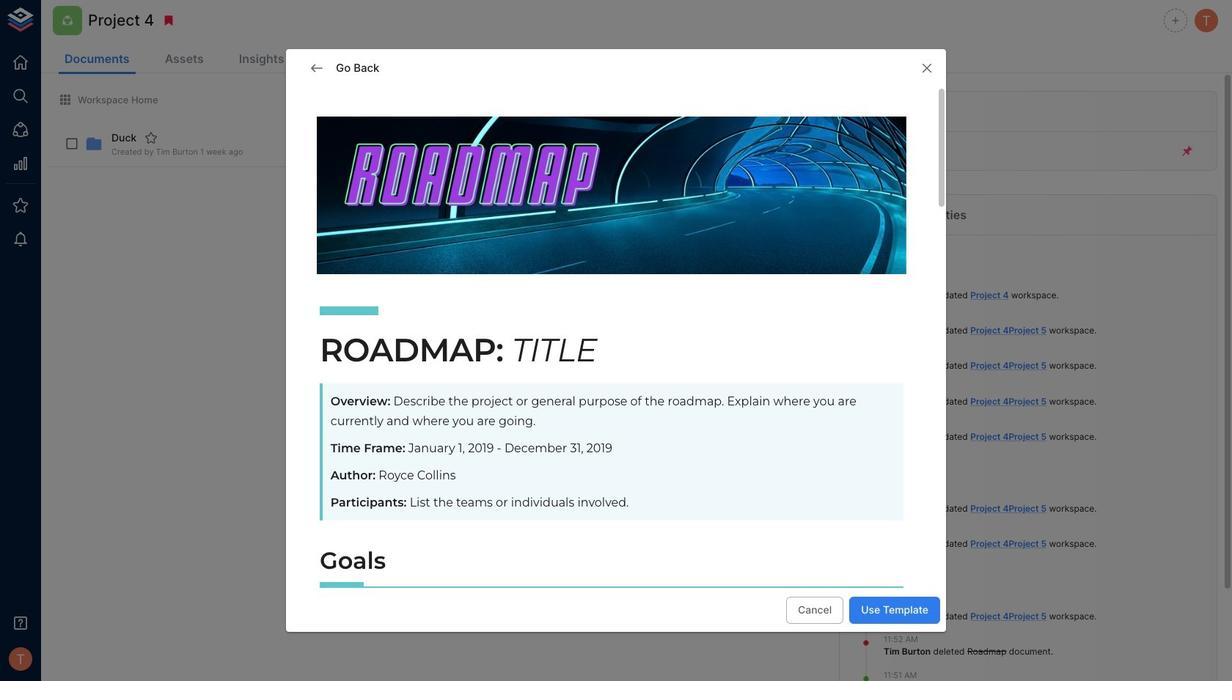 Task type: describe. For each thing, give the bounding box(es) containing it.
unpin image
[[1181, 145, 1194, 158]]



Task type: vqa. For each thing, say whether or not it's contained in the screenshot.
'Project Proposal' image on the right top of page
no



Task type: locate. For each thing, give the bounding box(es) containing it.
dialog
[[286, 49, 946, 682]]

remove bookmark image
[[162, 14, 176, 27]]

favorite image
[[145, 131, 158, 145]]



